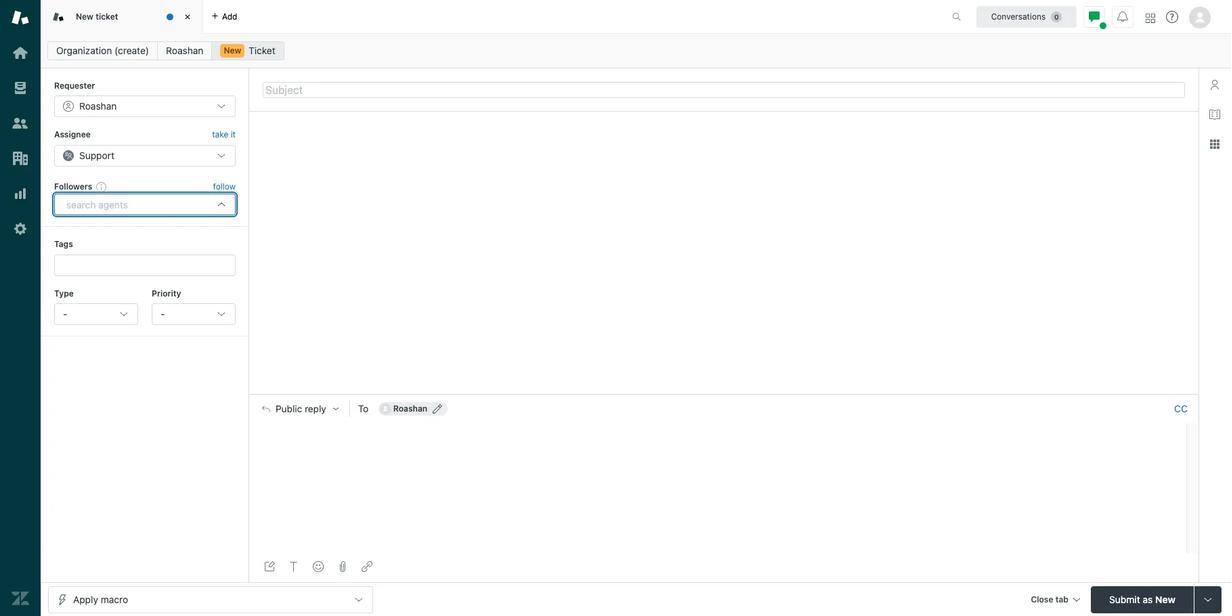 Task type: describe. For each thing, give the bounding box(es) containing it.
main element
[[0, 0, 41, 617]]

organization (create) button
[[47, 41, 158, 60]]

roashan for requester
[[79, 101, 117, 112]]

new for new
[[224, 45, 242, 56]]

customer context image
[[1210, 79, 1221, 90]]

Tags field
[[64, 259, 223, 272]]

take
[[212, 130, 229, 140]]

it
[[231, 130, 236, 140]]

new ticket
[[76, 11, 118, 22]]

organization
[[56, 45, 112, 56]]

cc
[[1175, 403, 1189, 415]]

apply macro
[[73, 594, 128, 605]]

conversations
[[992, 11, 1047, 21]]

followers element
[[54, 194, 236, 216]]

submit as new
[[1110, 594, 1176, 605]]

tabs tab list
[[41, 0, 939, 34]]

roashan link
[[157, 41, 212, 60]]

zendesk products image
[[1147, 13, 1156, 23]]

(create)
[[115, 45, 149, 56]]

new for new ticket
[[76, 11, 93, 22]]

submit
[[1110, 594, 1141, 605]]

notifications image
[[1118, 11, 1129, 22]]

- for type
[[63, 308, 67, 320]]

requester
[[54, 81, 95, 91]]

add link (cmd k) image
[[362, 562, 373, 573]]

reply
[[305, 404, 326, 415]]

public reply
[[276, 404, 326, 415]]

apply
[[73, 594, 98, 605]]

get started image
[[12, 44, 29, 62]]

roashan@gmail.com image
[[380, 404, 391, 415]]

views image
[[12, 79, 29, 97]]

apps image
[[1210, 139, 1221, 150]]

take it button
[[212, 128, 236, 142]]

to
[[358, 403, 369, 415]]

ticket
[[96, 11, 118, 22]]

tab
[[1056, 595, 1069, 605]]

Public reply composer text field
[[256, 424, 1183, 452]]

Followers field
[[64, 198, 207, 212]]

2 horizontal spatial new
[[1156, 594, 1176, 605]]

requester element
[[54, 96, 236, 118]]

add
[[222, 11, 238, 21]]

- button for priority
[[152, 304, 236, 325]]

assignee element
[[54, 145, 236, 167]]

organizations image
[[12, 150, 29, 167]]

public
[[276, 404, 302, 415]]

close tab
[[1032, 595, 1069, 605]]

admin image
[[12, 220, 29, 238]]

zendesk support image
[[12, 9, 29, 26]]

button displays agent's chat status as online. image
[[1090, 11, 1101, 22]]



Task type: locate. For each thing, give the bounding box(es) containing it.
reporting image
[[12, 185, 29, 203]]

new
[[76, 11, 93, 22], [224, 45, 242, 56], [1156, 594, 1176, 605]]

1 horizontal spatial - button
[[152, 304, 236, 325]]

- for priority
[[161, 308, 165, 320]]

secondary element
[[41, 37, 1232, 64]]

new inside secondary element
[[224, 45, 242, 56]]

assignee
[[54, 130, 91, 140]]

add attachment image
[[337, 562, 348, 573]]

1 horizontal spatial new
[[224, 45, 242, 56]]

2 horizontal spatial roashan
[[394, 404, 428, 414]]

- button for type
[[54, 304, 138, 325]]

-
[[63, 308, 67, 320], [161, 308, 165, 320]]

follow
[[213, 182, 236, 192]]

followers
[[54, 181, 92, 192]]

1 - button from the left
[[54, 304, 138, 325]]

1 - from the left
[[63, 308, 67, 320]]

close image
[[181, 10, 194, 24]]

roashan
[[166, 45, 204, 56], [79, 101, 117, 112], [394, 404, 428, 414]]

2 - from the left
[[161, 308, 165, 320]]

follow button
[[213, 181, 236, 193]]

zendesk image
[[12, 590, 29, 608]]

roashan down close icon
[[166, 45, 204, 56]]

ticket
[[249, 45, 276, 56]]

new inside new ticket tab
[[76, 11, 93, 22]]

1 vertical spatial new
[[224, 45, 242, 56]]

- button down priority
[[152, 304, 236, 325]]

- button
[[54, 304, 138, 325], [152, 304, 236, 325]]

2 - button from the left
[[152, 304, 236, 325]]

0 horizontal spatial roashan
[[79, 101, 117, 112]]

1 horizontal spatial -
[[161, 308, 165, 320]]

take it
[[212, 130, 236, 140]]

priority
[[152, 288, 181, 299]]

0 vertical spatial roashan
[[166, 45, 204, 56]]

new right as
[[1156, 594, 1176, 605]]

0 horizontal spatial - button
[[54, 304, 138, 325]]

new left ticket on the top left
[[76, 11, 93, 22]]

displays possible ticket submission types image
[[1204, 595, 1214, 605]]

roashan right roashan@gmail.com icon
[[394, 404, 428, 414]]

roashan inside secondary element
[[166, 45, 204, 56]]

1 vertical spatial roashan
[[79, 101, 117, 112]]

2 vertical spatial new
[[1156, 594, 1176, 605]]

type
[[54, 288, 74, 299]]

public reply button
[[250, 395, 350, 424]]

0 horizontal spatial -
[[63, 308, 67, 320]]

new left the ticket
[[224, 45, 242, 56]]

roashan for to
[[394, 404, 428, 414]]

get help image
[[1167, 11, 1179, 23]]

edit user image
[[433, 405, 443, 414]]

minimize composer image
[[719, 389, 730, 400]]

insert emojis image
[[313, 562, 324, 573]]

draft mode image
[[264, 562, 275, 573]]

customers image
[[12, 115, 29, 132]]

organization (create)
[[56, 45, 149, 56]]

roashan inside requester element
[[79, 101, 117, 112]]

Subject field
[[263, 82, 1186, 98]]

cc button
[[1175, 403, 1189, 415]]

add button
[[203, 0, 246, 33]]

conversations button
[[977, 6, 1077, 27]]

close tab button
[[1026, 587, 1086, 616]]

0 vertical spatial new
[[76, 11, 93, 22]]

0 horizontal spatial new
[[76, 11, 93, 22]]

as
[[1144, 594, 1154, 605]]

- down type
[[63, 308, 67, 320]]

1 horizontal spatial roashan
[[166, 45, 204, 56]]

tags
[[54, 239, 73, 249]]

close
[[1032, 595, 1054, 605]]

knowledge image
[[1210, 109, 1221, 120]]

- down priority
[[161, 308, 165, 320]]

support
[[79, 150, 114, 161]]

info on adding followers image
[[96, 182, 107, 192]]

- button down type
[[54, 304, 138, 325]]

2 vertical spatial roashan
[[394, 404, 428, 414]]

macro
[[101, 594, 128, 605]]

roashan down the requester
[[79, 101, 117, 112]]

new ticket tab
[[41, 0, 203, 34]]

format text image
[[289, 562, 300, 573]]



